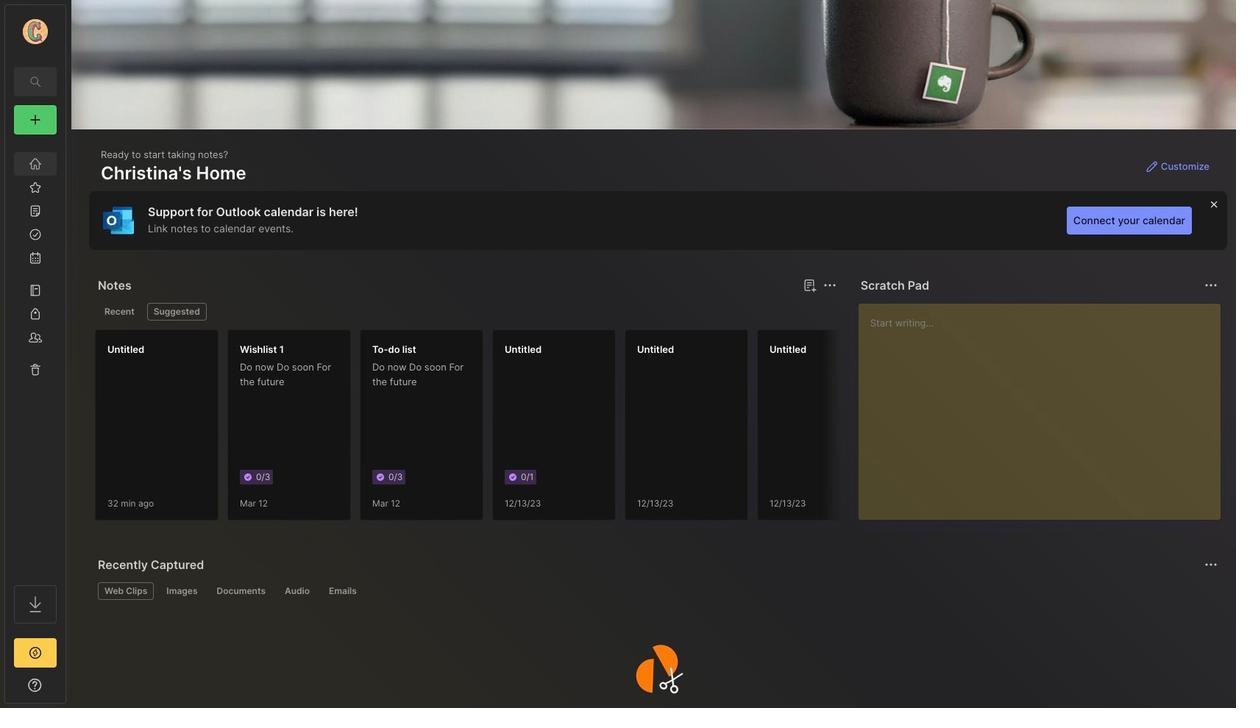 Task type: vqa. For each thing, say whether or not it's contained in the screenshot.
WHAT'S NEW 'field'
yes



Task type: locate. For each thing, give the bounding box(es) containing it.
0 vertical spatial tab list
[[98, 303, 834, 321]]

row group
[[95, 330, 1155, 530]]

tree
[[5, 144, 66, 573]]

tab
[[98, 303, 141, 321], [147, 303, 207, 321], [98, 583, 154, 601], [160, 583, 204, 601], [210, 583, 272, 601], [278, 583, 316, 601], [322, 583, 363, 601]]

tab list
[[98, 303, 834, 321], [98, 583, 1216, 601]]

upgrade image
[[26, 645, 44, 662]]

home image
[[28, 157, 43, 172]]

1 more actions image from the left
[[821, 277, 839, 294]]

Start writing… text field
[[871, 304, 1220, 509]]

More actions field
[[820, 275, 840, 296], [1201, 275, 1222, 296], [1201, 555, 1222, 576]]

more actions image
[[821, 277, 839, 294], [1203, 277, 1220, 294]]

1 tab list from the top
[[98, 303, 834, 321]]

0 horizontal spatial more actions image
[[821, 277, 839, 294]]

Account field
[[5, 17, 66, 46]]

1 horizontal spatial more actions image
[[1203, 277, 1220, 294]]

1 vertical spatial tab list
[[98, 583, 1216, 601]]



Task type: describe. For each thing, give the bounding box(es) containing it.
tree inside main element
[[5, 144, 66, 573]]

account image
[[23, 19, 48, 44]]

WHAT'S NEW field
[[5, 674, 66, 698]]

2 tab list from the top
[[98, 583, 1216, 601]]

click to expand image
[[64, 682, 75, 699]]

more actions image
[[1203, 556, 1220, 574]]

edit search image
[[26, 73, 44, 91]]

main element
[[0, 0, 71, 709]]

2 more actions image from the left
[[1203, 277, 1220, 294]]



